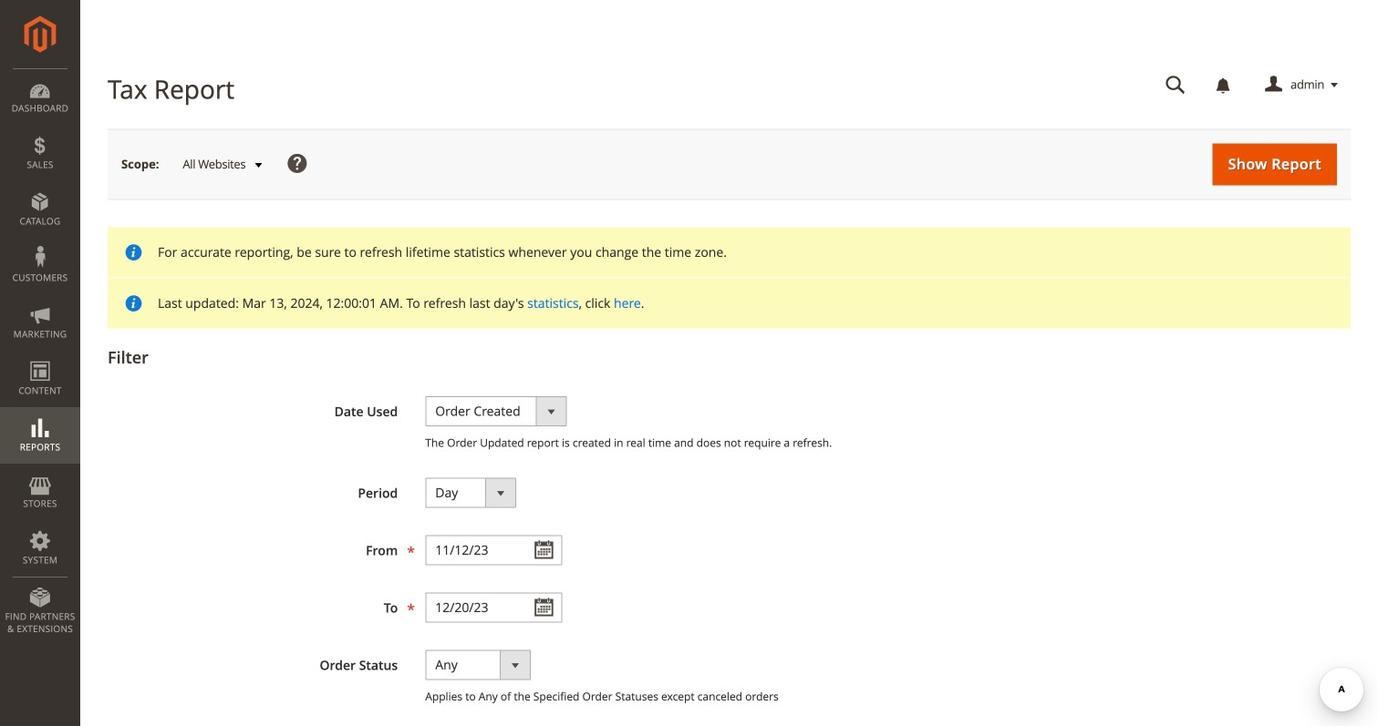 Task type: describe. For each thing, give the bounding box(es) containing it.
magento admin panel image
[[24, 16, 56, 53]]



Task type: locate. For each thing, give the bounding box(es) containing it.
None text field
[[425, 536, 562, 566], [425, 593, 562, 623], [425, 536, 562, 566], [425, 593, 562, 623]]

None text field
[[1153, 69, 1199, 101]]

menu bar
[[0, 68, 80, 645]]



